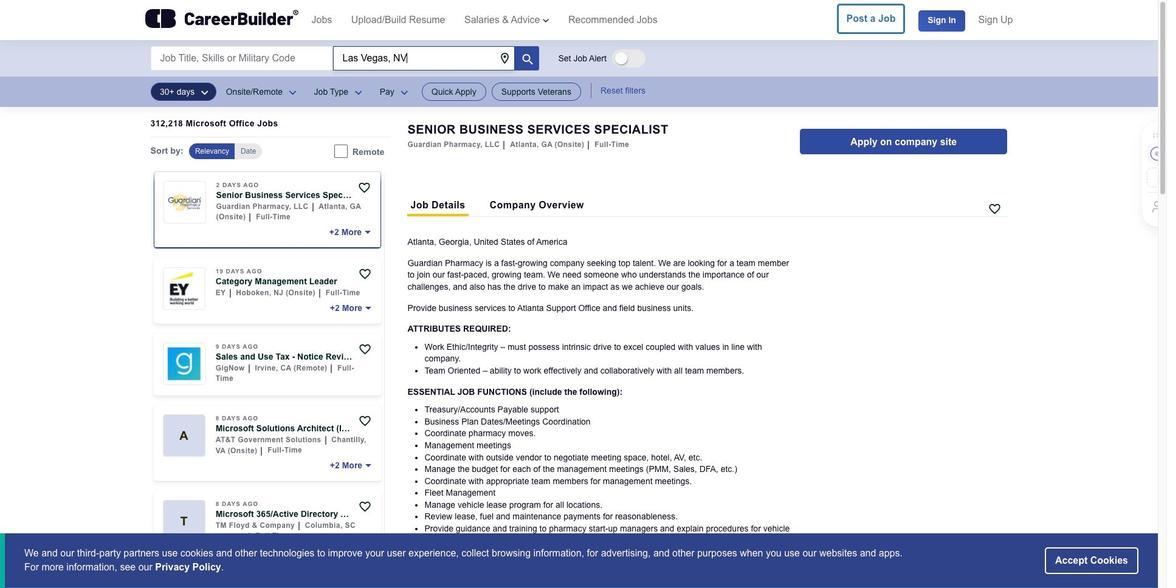 Task type: locate. For each thing, give the bounding box(es) containing it.
Job search location text field
[[333, 46, 515, 71]]



Task type: describe. For each thing, give the bounding box(es) containing it.
Job search keywords text field
[[151, 46, 332, 71]]

tabs tab list
[[408, 199, 587, 217]]

careerbuilder - we're building for you image
[[145, 9, 298, 28]]



Task type: vqa. For each thing, say whether or not it's contained in the screenshot.
tab panel
no



